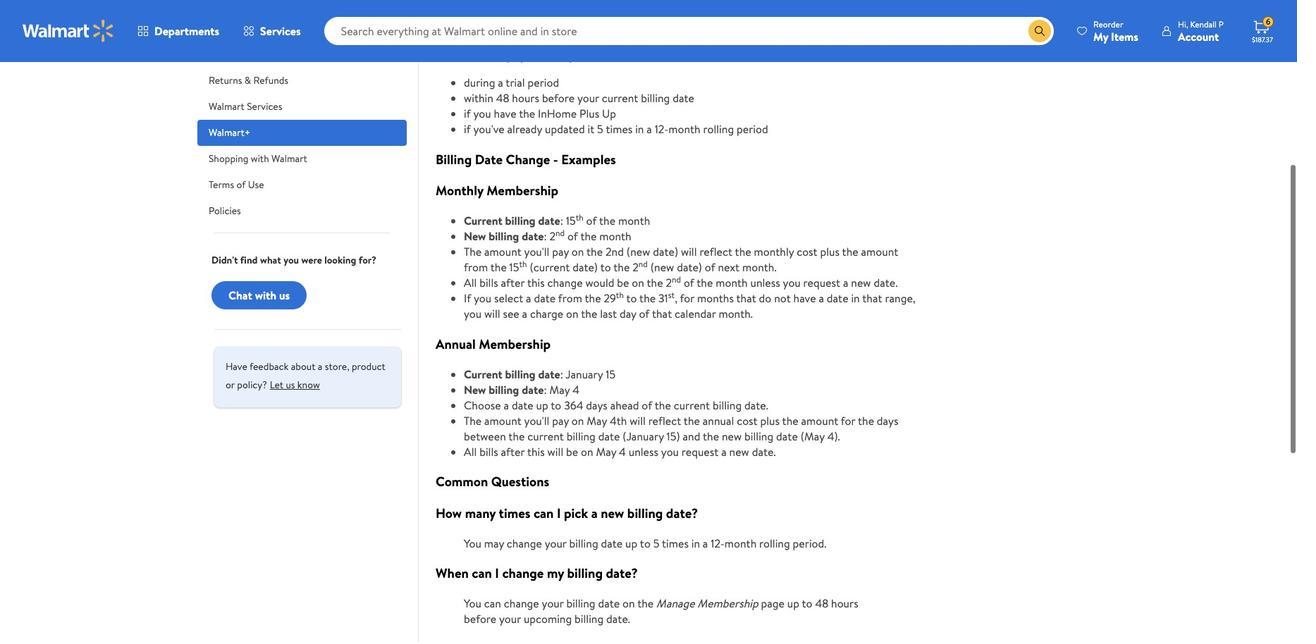 Task type: locate. For each thing, give the bounding box(es) containing it.
2 vertical spatial nd
[[672, 274, 681, 286]]

2nd
[[606, 244, 624, 260]]

account & payments
[[209, 47, 298, 61]]

of inside th (current date) to the 2 nd (new date) of next month.
[[705, 260, 715, 275]]

that left the 'do'
[[736, 291, 756, 306]]

date inside , for months that do not have a date in that range, you will see a charge on the last day of that calendar month.
[[827, 291, 849, 306]]

1 vertical spatial unless
[[629, 444, 659, 459]]

you can change the billing date of your walmart+ subscription.
[[436, 21, 738, 37]]

1 current from the top
[[464, 213, 503, 229]]

1 vertical spatial be
[[566, 444, 578, 459]]

2 if from the top
[[464, 121, 471, 137]]

change up you can't change your billing date:
[[476, 21, 511, 37]]

1 horizontal spatial times
[[606, 121, 633, 137]]

your inside page up to 48 hours before your upcoming billing date.
[[499, 611, 521, 627]]

that down st
[[652, 306, 672, 322]]

change for you can't change your billing date:
[[482, 48, 517, 63]]

1 vertical spatial plus
[[760, 413, 780, 428]]

request inside current billing date : january 15 new billing date : may 4 choose a date up to 364 days ahead of the current billing date. the amount you'll pay on may 4th will reflect the annual cost plus the amount for the days between the current billing date (january 15) and the new billing date (may 4). all bills after this will be on may 4 unless you request a new date.
[[682, 444, 719, 459]]

1 pay from the top
[[552, 244, 569, 260]]

pay
[[552, 244, 569, 260], [552, 413, 569, 428]]

plus inside the amount you'll pay on the 2nd (new date) will reflect the monthly cost plus the amount from the 15
[[820, 244, 840, 260]]

if
[[464, 291, 471, 306]]

0 horizontal spatial have
[[494, 106, 517, 121]]

change left my
[[502, 564, 544, 583]]

that left range, at the top right of the page
[[863, 291, 882, 306]]

1 vertical spatial after
[[501, 444, 525, 459]]

5
[[597, 121, 603, 137], [653, 536, 660, 551]]

date)
[[653, 244, 678, 260], [573, 260, 598, 275], [677, 260, 702, 275]]

inhome
[[538, 106, 577, 121]]

on down 364
[[581, 444, 593, 459]]

up inside current billing date : january 15 new billing date : may 4 choose a date up to 364 days ahead of the current billing date. the amount you'll pay on may 4th will reflect the annual cost plus the amount for the days between the current billing date (january 15) and the new billing date (may 4). all bills after this will be on may 4 unless you request a new date.
[[536, 397, 548, 413]]

1 vertical spatial hours
[[831, 596, 859, 611]]

membership for monthly membership
[[487, 182, 559, 200]]

2 bills from the top
[[480, 444, 498, 459]]

1 if from the top
[[464, 106, 471, 121]]

0 vertical spatial month.
[[742, 260, 777, 275]]

0 vertical spatial you'll
[[524, 244, 550, 260]]

change down 'when can i change my billing date?'
[[504, 596, 539, 611]]

on inside , for months that do not have a date in that range, you will see a charge on the last day of that calendar month.
[[566, 306, 579, 322]]

in right up
[[635, 121, 644, 137]]

have
[[494, 106, 517, 121], [794, 291, 816, 306]]

to inside current billing date : january 15 new billing date : may 4 choose a date up to 364 days ahead of the current billing date. the amount you'll pay on may 4th will reflect the annual cost plus the amount for the days between the current billing date (january 15) and the new billing date (may 4). all bills after this will be on may 4 unless you request a new date.
[[551, 397, 561, 413]]

plus left (may
[[760, 413, 780, 428]]

you right the 'do'
[[783, 275, 801, 291]]

this
[[527, 275, 545, 291], [527, 444, 545, 459]]

search icon image
[[1034, 25, 1046, 37]]

0 vertical spatial plus
[[820, 244, 840, 260]]

walmart down walmart+ link
[[272, 152, 307, 166]]

select
[[494, 291, 523, 306]]

a inside all bills after this change would be on the 2 nd of the month unless you request a new date.
[[843, 275, 849, 291]]

with for walmart
[[251, 152, 269, 166]]

5 up manage
[[653, 536, 660, 551]]

1 vertical spatial 4
[[619, 444, 626, 459]]

1 vertical spatial services
[[247, 99, 282, 114]]

let
[[270, 378, 284, 392]]

0 horizontal spatial th
[[519, 258, 527, 270]]

1 after from the top
[[501, 275, 525, 291]]

0 vertical spatial current
[[464, 213, 503, 229]]

2 new from the top
[[464, 382, 486, 397]]

reflect left the and
[[648, 413, 681, 428]]

4 down 4th on the bottom of page
[[619, 444, 626, 459]]

billing
[[436, 150, 472, 168]]

up left 364
[[536, 397, 548, 413]]

let us know
[[270, 378, 320, 392]]

2 horizontal spatial th
[[616, 289, 624, 301]]

1 vertical spatial up
[[625, 536, 638, 551]]

1 all from the top
[[464, 275, 477, 291]]

2 horizontal spatial 2
[[666, 275, 672, 291]]

on right charge
[[566, 306, 579, 322]]

unless inside current billing date : january 15 new billing date : may 4 choose a date up to 364 days ahead of the current billing date. the amount you'll pay on may 4th will reflect the annual cost plus the amount for the days between the current billing date (january 15) and the new billing date (may 4). all bills after this will be on may 4 unless you request a new date.
[[629, 444, 659, 459]]

terms of use link
[[197, 172, 407, 198]]

(new
[[627, 244, 650, 260], [651, 260, 674, 275]]

for right ,
[[680, 291, 695, 306]]

& right returns
[[244, 73, 251, 87]]

1 horizontal spatial walmart+
[[626, 21, 674, 37]]

a
[[498, 75, 503, 90], [647, 121, 652, 137], [843, 275, 849, 291], [526, 291, 531, 306], [819, 291, 824, 306], [522, 306, 528, 322], [318, 360, 323, 374], [504, 397, 509, 413], [721, 444, 727, 459], [591, 504, 598, 523], [703, 536, 708, 551]]

of right 'ahead'
[[642, 397, 652, 413]]

in
[[635, 121, 644, 137], [851, 291, 860, 306], [692, 536, 700, 551]]

4 left 'ahead'
[[573, 382, 580, 397]]

0 vertical spatial request
[[804, 275, 841, 291]]

6
[[1266, 16, 1271, 28]]

trial
[[506, 75, 525, 90]]

new
[[464, 229, 486, 244], [464, 382, 486, 397]]

pick
[[564, 504, 588, 523]]

looking
[[324, 253, 356, 267]]

date) up ,
[[677, 260, 702, 275]]

times down the questions
[[499, 504, 531, 523]]

all left select
[[464, 275, 477, 291]]

my
[[547, 564, 564, 583]]

(january
[[623, 428, 664, 444]]

1 you'll from the top
[[524, 244, 550, 260]]

(new up st
[[651, 260, 674, 275]]

have inside during a trial period within 48 hours before your current billing date if you have the inhome plus up if you've already updated it 5 times in a 12-month rolling period
[[494, 106, 517, 121]]

shopping with walmart
[[209, 152, 307, 166]]

29
[[604, 291, 616, 306]]

0 vertical spatial this
[[527, 275, 545, 291]]

0 vertical spatial account
[[1178, 29, 1219, 44]]

1 horizontal spatial walmart
[[272, 152, 307, 166]]

reflect inside the amount you'll pay on the 2nd (new date) will reflect the monthly cost plus the amount from the 15
[[700, 244, 733, 260]]

0 horizontal spatial before
[[464, 611, 497, 627]]

1 vertical spatial nd
[[639, 258, 648, 270]]

0 vertical spatial in
[[635, 121, 644, 137]]

will right 4th on the bottom of page
[[630, 413, 646, 428]]

1 vertical spatial walmart+
[[209, 126, 250, 140]]

month. left the 'do'
[[719, 306, 753, 322]]

for inside current billing date : january 15 new billing date : may 4 choose a date up to 364 days ahead of the current billing date. the amount you'll pay on may 4th will reflect the annual cost plus the amount for the days between the current billing date (january 15) and the new billing date (may 4). all bills after this will be on may 4 unless you request a new date.
[[841, 413, 856, 428]]

for?
[[359, 253, 377, 267]]

plus inside current billing date : january 15 new billing date : may 4 choose a date up to 364 days ahead of the current billing date. the amount you'll pay on may 4th will reflect the annual cost plus the amount for the days between the current billing date (january 15) and the new billing date (may 4). all bills after this will be on may 4 unless you request a new date.
[[760, 413, 780, 428]]

you for you can't change your billing date:
[[436, 48, 453, 63]]

0 vertical spatial th
[[576, 212, 584, 224]]

0 vertical spatial &
[[247, 47, 254, 61]]

can right when
[[472, 564, 492, 583]]

hi,
[[1178, 18, 1188, 30]]

billing inside page up to 48 hours before your upcoming billing date.
[[575, 611, 604, 627]]

2 inside all bills after this change would be on the 2 nd of the month unless you request a new date.
[[666, 275, 672, 291]]

returns & refunds link
[[197, 68, 407, 94]]

date?
[[666, 504, 698, 523], [606, 564, 638, 583]]

0 vertical spatial before
[[542, 90, 575, 106]]

on left 31
[[632, 275, 644, 291]]

4
[[573, 382, 580, 397], [619, 444, 626, 459]]

1 horizontal spatial 48
[[815, 596, 829, 611]]

2 vertical spatial up
[[787, 596, 800, 611]]

items
[[1111, 29, 1139, 44]]

1 horizontal spatial in
[[692, 536, 700, 551]]

be down 364
[[566, 444, 578, 459]]

have inside , for months that do not have a date in that range, you will see a charge on the last day of that calendar month.
[[794, 291, 816, 306]]

current down the monthly membership
[[464, 213, 503, 229]]

services down refunds
[[247, 99, 282, 114]]

current
[[464, 213, 503, 229], [464, 366, 503, 382]]

current for current billing date : 15 th of the month new billing date : 2 nd of the month
[[464, 213, 503, 229]]

can up can't
[[456, 21, 473, 37]]

hours inside page up to 48 hours before your upcoming billing date.
[[831, 596, 859, 611]]

1 horizontal spatial unless
[[751, 275, 780, 291]]

of inside , for months that do not have a date in that range, you will see a charge on the last day of that calendar month.
[[639, 306, 650, 322]]

updated
[[545, 121, 585, 137]]

1 bills from the top
[[480, 275, 498, 291]]

us down didn't find what you were looking for?
[[279, 288, 290, 303]]

account
[[1178, 29, 1219, 44], [209, 47, 245, 61]]

of
[[589, 21, 599, 37], [237, 178, 246, 192], [586, 213, 597, 229], [568, 229, 578, 244], [705, 260, 715, 275], [684, 275, 694, 291], [639, 306, 650, 322], [642, 397, 652, 413]]

2 you'll from the top
[[524, 413, 550, 428]]

1 horizontal spatial reflect
[[700, 244, 733, 260]]

th down examples
[[576, 212, 584, 224]]

1 horizontal spatial account
[[1178, 29, 1219, 44]]

1 vertical spatial request
[[682, 444, 719, 459]]

2 current from the top
[[464, 366, 503, 382]]

plus right monthly
[[820, 244, 840, 260]]

walmart+ up shopping
[[209, 126, 250, 140]]

membership down billing date change - examples
[[487, 182, 559, 200]]

period.
[[793, 536, 827, 551]]

from left would
[[558, 291, 582, 306]]

1 vertical spatial date?
[[606, 564, 638, 583]]

account inside hi, kendall p account
[[1178, 29, 1219, 44]]

current up choose
[[464, 366, 503, 382]]

returns
[[209, 73, 242, 87]]

new left range, at the top right of the page
[[851, 275, 871, 291]]

walmart+ inside walmart+ link
[[209, 126, 250, 140]]

page
[[761, 596, 785, 611]]

cost right annual in the bottom of the page
[[737, 413, 758, 428]]

date) inside the amount you'll pay on the 2nd (new date) will reflect the monthly cost plus the amount from the 15
[[653, 244, 678, 260]]

will inside , for months that do not have a date in that range, you will see a charge on the last day of that calendar month.
[[484, 306, 500, 322]]

for right 4).
[[841, 413, 856, 428]]

1 vertical spatial from
[[558, 291, 582, 306]]

1 horizontal spatial from
[[558, 291, 582, 306]]

0 vertical spatial reflect
[[700, 244, 733, 260]]

from up if
[[464, 260, 488, 275]]

1 vertical spatial the
[[464, 413, 482, 428]]

all inside current billing date : january 15 new billing date : may 4 choose a date up to 364 days ahead of the current billing date. the amount you'll pay on may 4th will reflect the annual cost plus the amount for the days between the current billing date (january 15) and the new billing date (may 4). all bills after this will be on may 4 unless you request a new date.
[[464, 444, 477, 459]]

th up day
[[616, 289, 624, 301]]

within
[[464, 90, 494, 106]]

of up (current
[[568, 229, 578, 244]]

times up manage
[[662, 536, 689, 551]]

on inside the amount you'll pay on the 2nd (new date) will reflect the monthly cost plus the amount from the 15
[[572, 244, 584, 260]]

before down when
[[464, 611, 497, 627]]

date.
[[874, 275, 898, 291], [745, 397, 769, 413], [752, 444, 776, 459], [606, 611, 630, 627]]

of up date:
[[589, 21, 599, 37]]

1 vertical spatial with
[[255, 288, 277, 303]]

48 right the within
[[496, 90, 509, 106]]

unless left 15) on the bottom right of page
[[629, 444, 659, 459]]

1 vertical spatial cost
[[737, 413, 758, 428]]

membership for annual membership
[[479, 335, 551, 353]]

2 horizontal spatial current
[[674, 397, 710, 413]]

Walmart Site-Wide search field
[[324, 17, 1054, 45]]

on right (current
[[572, 244, 584, 260]]

date. inside all bills after this change would be on the 2 nd of the month unless you request a new date.
[[874, 275, 898, 291]]

change right the may
[[507, 536, 542, 551]]

0 vertical spatial with
[[251, 152, 269, 166]]

& inside the account & payments link
[[247, 47, 254, 61]]

to up the 29
[[600, 260, 611, 275]]

new up between
[[464, 382, 486, 397]]

this inside current billing date : january 15 new billing date : may 4 choose a date up to 364 days ahead of the current billing date. the amount you'll pay on may 4th will reflect the annual cost plus the amount for the days between the current billing date (january 15) and the new billing date (may 4). all bills after this will be on may 4 unless you request a new date.
[[527, 444, 545, 459]]

nd right 2nd
[[639, 258, 648, 270]]

can
[[456, 21, 473, 37], [534, 504, 554, 523], [472, 564, 492, 583], [484, 596, 501, 611]]

2 vertical spatial th
[[616, 289, 624, 301]]

1 horizontal spatial cost
[[797, 244, 818, 260]]

1 horizontal spatial 4
[[619, 444, 626, 459]]

48 inside during a trial period within 48 hours before your current billing date if you have the inhome plus up if you've already updated it 5 times in a 12-month rolling period
[[496, 90, 509, 106]]

with
[[251, 152, 269, 166], [255, 288, 277, 303]]

unless down monthly
[[751, 275, 780, 291]]

2 vertical spatial in
[[692, 536, 700, 551]]

times inside during a trial period within 48 hours before your current billing date if you have the inhome plus up if you've already updated it 5 times in a 12-month rolling period
[[606, 121, 633, 137]]

to right page in the right of the page
[[802, 596, 813, 611]]

pay inside the amount you'll pay on the 2nd (new date) will reflect the monthly cost plus the amount from the 15
[[552, 244, 569, 260]]

0 horizontal spatial for
[[680, 291, 695, 306]]

1 vertical spatial pay
[[552, 413, 569, 428]]

5 right "it"
[[597, 121, 603, 137]]

0 vertical spatial new
[[464, 229, 486, 244]]

change for you can change the billing date of your walmart+ subscription.
[[476, 21, 511, 37]]

0 vertical spatial for
[[680, 291, 695, 306]]

current up the and
[[674, 397, 710, 413]]

0 horizontal spatial 5
[[597, 121, 603, 137]]

months
[[697, 291, 734, 306]]

0 vertical spatial current
[[602, 90, 638, 106]]

can down 'when can i change my billing date?'
[[484, 596, 501, 611]]

i down the may
[[495, 564, 499, 583]]

current up the questions
[[528, 428, 564, 444]]

your order link
[[197, 16, 407, 42]]

date inside the if you select a date from the 29 th to the 31 st
[[534, 291, 556, 306]]

cost inside current billing date : january 15 new billing date : may 4 choose a date up to 364 days ahead of the current billing date. the amount you'll pay on may 4th will reflect the annual cost plus the amount for the days between the current billing date (january 15) and the new billing date (may 4). all bills after this will be on may 4 unless you request a new date.
[[737, 413, 758, 428]]

nd inside current billing date : 15 th of the month new billing date : 2 nd of the month
[[556, 227, 565, 239]]

i
[[557, 504, 561, 523], [495, 564, 499, 583]]

2 after from the top
[[501, 444, 525, 459]]

on left manage
[[623, 596, 635, 611]]

membership left page in the right of the page
[[698, 596, 758, 611]]

0 vertical spatial nd
[[556, 227, 565, 239]]

0 horizontal spatial 4
[[573, 382, 580, 397]]

1 horizontal spatial have
[[794, 291, 816, 306]]

bills up the common questions
[[480, 444, 498, 459]]

1 vertical spatial current
[[464, 366, 503, 382]]

:
[[560, 213, 563, 229], [544, 229, 547, 244], [560, 366, 563, 382], [544, 382, 547, 397]]

all up common
[[464, 444, 477, 459]]

charge
[[530, 306, 564, 322]]

will up all bills after this change would be on the 2 nd of the month unless you request a new date.
[[681, 244, 697, 260]]

2 all from the top
[[464, 444, 477, 459]]

0 vertical spatial up
[[536, 397, 548, 413]]

to right the 29
[[626, 291, 637, 306]]

2 the from the top
[[464, 413, 482, 428]]

cost inside the amount you'll pay on the 2nd (new date) will reflect the monthly cost plus the amount from the 15
[[797, 244, 818, 260]]

0 horizontal spatial plus
[[760, 413, 780, 428]]

may left 4th on the bottom of page
[[587, 413, 607, 428]]

you inside all bills after this change would be on the 2 nd of the month unless you request a new date.
[[783, 275, 801, 291]]

st
[[668, 289, 675, 301]]

services button
[[231, 14, 313, 48]]

you'll up the if you select a date from the 29 th to the 31 st
[[524, 244, 550, 260]]

you down the 'during'
[[473, 106, 491, 121]]

to left 364
[[551, 397, 561, 413]]

reorder my items
[[1094, 18, 1139, 44]]

page up to 48 hours before your upcoming billing date.
[[464, 596, 859, 627]]

plus
[[820, 244, 840, 260], [760, 413, 780, 428]]

in inside , for months that do not have a date in that range, you will see a charge on the last day of that calendar month.
[[851, 291, 860, 306]]

us
[[279, 288, 290, 303], [286, 378, 295, 392]]

2 up (current
[[550, 229, 556, 244]]

1 vertical spatial before
[[464, 611, 497, 627]]

you up the annual
[[464, 306, 482, 322]]

after
[[501, 275, 525, 291], [501, 444, 525, 459]]

2 vertical spatial current
[[528, 428, 564, 444]]

if
[[464, 106, 471, 121], [464, 121, 471, 137]]

15 inside current billing date : 15 th of the month new billing date : 2 nd of the month
[[566, 213, 576, 229]]

1 vertical spatial times
[[499, 504, 531, 523]]

of left next
[[705, 260, 715, 275]]

current inside current billing date : 15 th of the month new billing date : 2 nd of the month
[[464, 213, 503, 229]]

walmart+ left the subscription.
[[626, 21, 674, 37]]

0 vertical spatial after
[[501, 275, 525, 291]]

1 this from the top
[[527, 275, 545, 291]]

1 the from the top
[[464, 244, 482, 260]]

you
[[473, 106, 491, 121], [284, 253, 299, 267], [783, 275, 801, 291], [474, 291, 492, 306], [464, 306, 482, 322], [661, 444, 679, 459]]

1 horizontal spatial days
[[877, 413, 899, 428]]

times right "it"
[[606, 121, 633, 137]]

common
[[436, 473, 488, 491]]

0 horizontal spatial date?
[[606, 564, 638, 583]]

0 vertical spatial hours
[[512, 90, 539, 106]]

you for you can change the billing date of your walmart+ subscription.
[[436, 21, 453, 37]]

date? up you may change your billing date up to 5 times in a 12-month rolling period.
[[666, 504, 698, 523]]

1 vertical spatial new
[[464, 382, 486, 397]]

-
[[553, 150, 558, 168]]

what
[[260, 253, 281, 267]]

1 new from the top
[[464, 229, 486, 244]]

chat with us
[[228, 288, 290, 303]]

up inside page up to 48 hours before your upcoming billing date.
[[787, 596, 800, 611]]

15
[[566, 213, 576, 229], [510, 260, 519, 275], [606, 366, 616, 382]]

unless inside all bills after this change would be on the 2 nd of the month unless you request a new date.
[[751, 275, 780, 291]]

48
[[496, 90, 509, 106], [815, 596, 829, 611]]

0 vertical spatial the
[[464, 244, 482, 260]]

with right the chat
[[255, 288, 277, 303]]

(new inside th (current date) to the 2 nd (new date) of next month.
[[651, 260, 674, 275]]

date
[[475, 150, 503, 168]]

will
[[681, 244, 697, 260], [484, 306, 500, 322], [630, 413, 646, 428], [548, 444, 564, 459]]

& up 'returns & refunds' at top left
[[247, 47, 254, 61]]

2 inside current billing date : 15 th of the month new billing date : 2 nd of the month
[[550, 229, 556, 244]]

and
[[683, 428, 700, 444]]

be right the 29
[[617, 275, 629, 291]]

0 vertical spatial unless
[[751, 275, 780, 291]]

0 vertical spatial period
[[528, 75, 559, 90]]

2 pay from the top
[[552, 413, 569, 428]]

account & payments link
[[197, 42, 407, 68]]

with inside button
[[255, 288, 277, 303]]

0 vertical spatial date?
[[666, 504, 698, 523]]

days
[[586, 397, 608, 413], [877, 413, 899, 428]]

in left range, at the top right of the page
[[851, 291, 860, 306]]

this up the questions
[[527, 444, 545, 459]]

be
[[617, 275, 629, 291], [566, 444, 578, 459]]

1 horizontal spatial rolling
[[759, 536, 790, 551]]

0 vertical spatial walmart
[[209, 99, 245, 114]]

request right not
[[804, 275, 841, 291]]

0 horizontal spatial account
[[209, 47, 245, 61]]

you inside , for months that do not have a date in that range, you will see a charge on the last day of that calendar month.
[[464, 306, 482, 322]]

2 vertical spatial 15
[[606, 366, 616, 382]]

may down 4th on the bottom of page
[[596, 444, 616, 459]]

th (current date) to the 2 nd (new date) of next month.
[[519, 258, 777, 275]]

2 this from the top
[[527, 444, 545, 459]]

this right select
[[527, 275, 545, 291]]

0 horizontal spatial times
[[499, 504, 531, 523]]

change
[[506, 150, 550, 168]]

1 vertical spatial have
[[794, 291, 816, 306]]

& inside returns & refunds link
[[244, 73, 251, 87]]

1 vertical spatial bills
[[480, 444, 498, 459]]

not
[[774, 291, 791, 306]]

1 horizontal spatial 12-
[[711, 536, 725, 551]]

be inside all bills after this change would be on the 2 nd of the month unless you request a new date.
[[617, 275, 629, 291]]

1 horizontal spatial current
[[602, 90, 638, 106]]

month. right next
[[742, 260, 777, 275]]

of inside current billing date : january 15 new billing date : may 4 choose a date up to 364 days ahead of the current billing date. the amount you'll pay on may 4th will reflect the annual cost plus the amount for the days between the current billing date (january 15) and the new billing date (may 4). all bills after this will be on may 4 unless you request a new date.
[[642, 397, 652, 413]]

1 horizontal spatial 5
[[653, 536, 660, 551]]

account up returns
[[209, 47, 245, 61]]

1 horizontal spatial hours
[[831, 596, 859, 611]]

1 vertical spatial walmart
[[272, 152, 307, 166]]

date? up you can change your billing date on the manage membership
[[606, 564, 638, 583]]

to
[[600, 260, 611, 275], [626, 291, 637, 306], [551, 397, 561, 413], [640, 536, 651, 551], [802, 596, 813, 611]]

you for you may change your billing date up to 5 times in a 12-month rolling period.
[[464, 536, 482, 551]]

pay down january
[[552, 413, 569, 428]]

current for current billing date : january 15 new billing date : may 4 choose a date up to 364 days ahead of the current billing date. the amount you'll pay on may 4th will reflect the annual cost plus the amount for the days between the current billing date (january 15) and the new billing date (may 4). all bills after this will be on may 4 unless you request a new date.
[[464, 366, 503, 382]]

1 vertical spatial us
[[286, 378, 295, 392]]

will left see
[[484, 306, 500, 322]]

you left the and
[[661, 444, 679, 459]]

us inside let us know button
[[286, 378, 295, 392]]

cost right monthly
[[797, 244, 818, 260]]

15 inside the amount you'll pay on the 2nd (new date) will reflect the monthly cost plus the amount from the 15
[[510, 260, 519, 275]]

up up you can change your billing date on the manage membership
[[625, 536, 638, 551]]

0 vertical spatial be
[[617, 275, 629, 291]]

request inside all bills after this change would be on the 2 nd of the month unless you request a new date.
[[804, 275, 841, 291]]

date inside during a trial period within 48 hours before your current billing date if you have the inhome plus up if you've already updated it 5 times in a 12-month rolling period
[[673, 90, 694, 106]]

1 vertical spatial i
[[495, 564, 499, 583]]

examples
[[561, 150, 616, 168]]



Task type: describe. For each thing, give the bounding box(es) containing it.
on left 4th on the bottom of page
[[572, 413, 584, 428]]

policies link
[[197, 198, 407, 224]]

new right the and
[[722, 428, 742, 444]]

already
[[507, 121, 542, 137]]

have feedback about a store, product or policy?
[[226, 360, 386, 392]]

a inside the if you select a date from the 29 th to the 31 st
[[526, 291, 531, 306]]

day
[[620, 306, 637, 322]]

new inside all bills after this change would be on the 2 nd of the month unless you request a new date.
[[851, 275, 871, 291]]

month inside all bills after this change would be on the 2 nd of the month unless you request a new date.
[[716, 275, 748, 291]]

1 horizontal spatial up
[[625, 536, 638, 551]]

th inside current billing date : 15 th of the month new billing date : 2 nd of the month
[[576, 212, 584, 224]]

0 vertical spatial may
[[550, 382, 570, 397]]

you left were
[[284, 253, 299, 267]]

to inside th (current date) to the 2 nd (new date) of next month.
[[600, 260, 611, 275]]

see
[[503, 306, 520, 322]]

1 horizontal spatial date?
[[666, 504, 698, 523]]

you'll inside current billing date : january 15 new billing date : may 4 choose a date up to 364 days ahead of the current billing date. the amount you'll pay on may 4th will reflect the annual cost plus the amount for the days between the current billing date (january 15) and the new billing date (may 4). all bills after this will be on may 4 unless you request a new date.
[[524, 413, 550, 428]]

2 inside th (current date) to the 2 nd (new date) of next month.
[[633, 260, 639, 275]]

billing date change - examples
[[436, 150, 616, 168]]

all bills after this change would be on the 2 nd of the month unless you request a new date.
[[464, 274, 898, 291]]

1 vertical spatial 12-
[[711, 536, 725, 551]]

payments
[[256, 47, 298, 61]]

product
[[352, 360, 386, 374]]

before inside during a trial period within 48 hours before your current billing date if you have the inhome plus up if you've already updated it 5 times in a 12-month rolling period
[[542, 90, 575, 106]]

of inside all bills after this change would be on the 2 nd of the month unless you request a new date.
[[684, 275, 694, 291]]

pay inside current billing date : january 15 new billing date : may 4 choose a date up to 364 days ahead of the current billing date. the amount you'll pay on may 4th will reflect the annual cost plus the amount for the days between the current billing date (january 15) and the new billing date (may 4). all bills after this will be on may 4 unless you request a new date.
[[552, 413, 569, 428]]

how
[[436, 504, 462, 523]]

& for account
[[247, 47, 254, 61]]

up
[[602, 106, 616, 121]]

this inside all bills after this change would be on the 2 nd of the month unless you request a new date.
[[527, 275, 545, 291]]

change for you can change your billing date on the manage membership
[[504, 596, 539, 611]]

refunds
[[253, 73, 288, 87]]

returns & refunds
[[209, 73, 288, 87]]

to inside the if you select a date from the 29 th to the 31 st
[[626, 291, 637, 306]]

have
[[226, 360, 247, 374]]

my
[[1094, 29, 1109, 44]]

month inside during a trial period within 48 hours before your current billing date if you have the inhome plus up if you've already updated it 5 times in a 12-month rolling period
[[669, 121, 701, 137]]

store,
[[325, 360, 349, 374]]

monthly
[[436, 182, 484, 200]]

can't
[[456, 48, 479, 63]]

new inside current billing date : 15 th of the month new billing date : 2 nd of the month
[[464, 229, 486, 244]]

from inside the amount you'll pay on the 2nd (new date) will reflect the monthly cost plus the amount from the 15
[[464, 260, 488, 275]]

current billing date : january 15 new billing date : may 4 choose a date up to 364 days ahead of the current billing date. the amount you'll pay on may 4th will reflect the annual cost plus the amount for the days between the current billing date (january 15) and the new billing date (may 4). all bills after this will be on may 4 unless you request a new date.
[[464, 366, 899, 459]]

nd inside th (current date) to the 2 nd (new date) of next month.
[[639, 258, 648, 270]]

15 inside current billing date : january 15 new billing date : may 4 choose a date up to 364 days ahead of the current billing date. the amount you'll pay on may 4th will reflect the annual cost plus the amount for the days between the current billing date (january 15) and the new billing date (may 4). all bills after this will be on may 4 unless you request a new date.
[[606, 366, 616, 382]]

many
[[465, 504, 496, 523]]

current billing date : 15 th of the month new billing date : 2 nd of the month
[[464, 212, 650, 244]]

walmart image
[[23, 20, 114, 42]]

how many times can i pick a new billing date?
[[436, 504, 698, 523]]

shopping with walmart link
[[197, 146, 407, 172]]

during
[[464, 75, 495, 90]]

reorder
[[1094, 18, 1124, 30]]

1 vertical spatial 5
[[653, 536, 660, 551]]

know
[[297, 378, 320, 392]]

4).
[[828, 428, 840, 444]]

month. inside th (current date) to the 2 nd (new date) of next month.
[[742, 260, 777, 275]]

364
[[564, 397, 583, 413]]

to inside page up to 48 hours before your upcoming billing date.
[[802, 596, 813, 611]]

1 horizontal spatial period
[[737, 121, 768, 137]]

can left pick
[[534, 504, 554, 523]]

your inside during a trial period within 48 hours before your current billing date if you have the inhome plus up if you've already updated it 5 times in a 12-month rolling period
[[577, 90, 599, 106]]

0 horizontal spatial that
[[652, 306, 672, 322]]

current inside during a trial period within 48 hours before your current billing date if you have the inhome plus up if you've already updated it 5 times in a 12-month rolling period
[[602, 90, 638, 106]]

can for change
[[472, 564, 492, 583]]

$187.37
[[1252, 35, 1273, 44]]

hi, kendall p account
[[1178, 18, 1224, 44]]

th inside th (current date) to the 2 nd (new date) of next month.
[[519, 258, 527, 270]]

of down examples
[[586, 213, 597, 229]]

1 vertical spatial may
[[587, 413, 607, 428]]

calendar
[[675, 306, 716, 322]]

when can i change my billing date?
[[436, 564, 638, 583]]

after inside current billing date : january 15 new billing date : may 4 choose a date up to 364 days ahead of the current billing date. the amount you'll pay on may 4th will reflect the annual cost plus the amount for the days between the current billing date (january 15) and the new billing date (may 4). all bills after this will be on may 4 unless you request a new date.
[[501, 444, 525, 459]]

change inside all bills after this change would be on the 2 nd of the month unless you request a new date.
[[548, 275, 583, 291]]

bills inside current billing date : january 15 new billing date : may 4 choose a date up to 364 days ahead of the current billing date. the amount you'll pay on may 4th will reflect the annual cost plus the amount for the days between the current billing date (january 15) and the new billing date (may 4). all bills after this will be on may 4 unless you request a new date.
[[480, 444, 498, 459]]

with for us
[[255, 288, 277, 303]]

if you select a date from the 29 th to the 31 st
[[464, 289, 675, 306]]

policy?
[[237, 378, 267, 392]]

2 vertical spatial membership
[[698, 596, 758, 611]]

would
[[586, 275, 615, 291]]

questions
[[491, 473, 550, 491]]

be inside current billing date : january 15 new billing date : may 4 choose a date up to 364 days ahead of the current billing date. the amount you'll pay on may 4th will reflect the annual cost plus the amount for the days between the current billing date (january 15) and the new billing date (may 4). all bills after this will be on may 4 unless you request a new date.
[[566, 444, 578, 459]]

48 inside page up to 48 hours before your upcoming billing date.
[[815, 596, 829, 611]]

the inside , for months that do not have a date in that range, you will see a charge on the last day of that calendar month.
[[581, 306, 597, 322]]

the amount you'll pay on the 2nd (new date) will reflect the monthly cost plus the amount from the 15
[[464, 244, 899, 275]]

bills inside all bills after this change would be on the 2 nd of the month unless you request a new date.
[[480, 275, 498, 291]]

0 horizontal spatial current
[[528, 428, 564, 444]]

2 horizontal spatial that
[[863, 291, 882, 306]]

or
[[226, 378, 235, 392]]

didn't
[[212, 253, 238, 267]]

all inside all bills after this change would be on the 2 nd of the month unless you request a new date.
[[464, 275, 477, 291]]

& for returns
[[244, 73, 251, 87]]

(new for 2nd
[[627, 244, 650, 260]]

common questions
[[436, 473, 550, 491]]

shopping
[[209, 152, 249, 166]]

use
[[248, 178, 264, 192]]

were
[[301, 253, 322, 267]]

2 vertical spatial may
[[596, 444, 616, 459]]

hours inside during a trial period within 48 hours before your current billing date if you have the inhome plus up if you've already updated it 5 times in a 12-month rolling period
[[512, 90, 539, 106]]

walmart services link
[[197, 94, 407, 120]]

range,
[[885, 291, 916, 306]]

you've
[[473, 121, 505, 137]]

a inside have feedback about a store, product or policy?
[[318, 360, 323, 374]]

departments button
[[126, 14, 231, 48]]

of left use
[[237, 178, 246, 192]]

0 horizontal spatial period
[[528, 75, 559, 90]]

0 vertical spatial i
[[557, 504, 561, 523]]

last
[[600, 306, 617, 322]]

will inside the amount you'll pay on the 2nd (new date) will reflect the monthly cost plus the amount from the 15
[[681, 244, 697, 260]]

you can change your billing date on the manage membership
[[464, 596, 758, 611]]

for inside , for months that do not have a date in that range, you will see a charge on the last day of that calendar month.
[[680, 291, 695, 306]]

1 vertical spatial current
[[674, 397, 710, 413]]

can for the
[[456, 21, 473, 37]]

0 horizontal spatial days
[[586, 397, 608, 413]]

you can't change your billing date:
[[436, 48, 601, 63]]

, for months that do not have a date in that range, you will see a charge on the last day of that calendar month.
[[464, 291, 916, 322]]

you'll inside the amount you'll pay on the 2nd (new date) will reflect the monthly cost plus the amount from the 15
[[524, 244, 550, 260]]

services inside "popup button"
[[260, 23, 301, 39]]

on inside all bills after this change would be on the 2 nd of the month unless you request a new date.
[[632, 275, 644, 291]]

annual membership
[[436, 335, 551, 353]]

the inside current billing date : january 15 new billing date : may 4 choose a date up to 364 days ahead of the current billing date. the amount you'll pay on may 4th will reflect the annual cost plus the amount for the days between the current billing date (january 15) and the new billing date (may 4). all bills after this will be on may 4 unless you request a new date.
[[464, 413, 482, 428]]

the inside th (current date) to the 2 nd (new date) of next month.
[[614, 260, 630, 275]]

terms
[[209, 178, 234, 192]]

during a trial period within 48 hours before your current billing date if you have the inhome plus up if you've already updated it 5 times in a 12-month rolling period
[[464, 75, 768, 137]]

date) for nd
[[677, 260, 702, 275]]

billing inside during a trial period within 48 hours before your current billing date if you have the inhome plus up if you've already updated it 5 times in a 12-month rolling period
[[641, 90, 670, 106]]

in inside during a trial period within 48 hours before your current billing date if you have the inhome plus up if you've already updated it 5 times in a 12-month rolling period
[[635, 121, 644, 137]]

walmart+ link
[[197, 120, 407, 146]]

let us know button
[[270, 374, 320, 396]]

ahead
[[610, 397, 639, 413]]

month. inside , for months that do not have a date in that range, you will see a charge on the last day of that calendar month.
[[719, 306, 753, 322]]

the inside during a trial period within 48 hours before your current billing date if you have the inhome plus up if you've already updated it 5 times in a 12-month rolling period
[[519, 106, 535, 121]]

next
[[718, 260, 740, 275]]

january
[[566, 366, 603, 382]]

chat with us button
[[212, 281, 307, 310]]

annual
[[436, 335, 476, 353]]

didn't find what you were looking for?
[[212, 253, 377, 267]]

annual
[[703, 413, 734, 428]]

from inside the if you select a date from the 29 th to the 31 st
[[558, 291, 582, 306]]

reflect inside current billing date : january 15 new billing date : may 4 choose a date up to 364 days ahead of the current billing date. the amount you'll pay on may 4th will reflect the annual cost plus the amount for the days between the current billing date (january 15) and the new billing date (may 4). all bills after this will be on may 4 unless you request a new date.
[[648, 413, 681, 428]]

choose
[[464, 397, 501, 413]]

can for your
[[484, 596, 501, 611]]

0 vertical spatial 4
[[573, 382, 580, 397]]

date) left 2nd
[[573, 260, 598, 275]]

1 vertical spatial rolling
[[759, 536, 790, 551]]

do
[[759, 291, 772, 306]]

12- inside during a trial period within 48 hours before your current billing date if you have the inhome plus up if you've already updated it 5 times in a 12-month rolling period
[[655, 121, 669, 137]]

(new for nd
[[651, 260, 674, 275]]

Search search field
[[324, 17, 1054, 45]]

you inside current billing date : january 15 new billing date : may 4 choose a date up to 364 days ahead of the current billing date. the amount you'll pay on may 4th will reflect the annual cost plus the amount for the days between the current billing date (january 15) and the new billing date (may 4). all bills after this will be on may 4 unless you request a new date.
[[661, 444, 679, 459]]

upcoming
[[524, 611, 572, 627]]

walmart services
[[209, 99, 282, 114]]

us inside chat with us button
[[279, 288, 290, 303]]

2 horizontal spatial times
[[662, 536, 689, 551]]

date. inside page up to 48 hours before your upcoming billing date.
[[606, 611, 630, 627]]

to up you can change your billing date on the manage membership
[[640, 536, 651, 551]]

th inside the if you select a date from the 29 th to the 31 st
[[616, 289, 624, 301]]

new right pick
[[601, 504, 624, 523]]

between
[[464, 428, 506, 444]]

nd inside all bills after this change would be on the 2 nd of the month unless you request a new date.
[[672, 274, 681, 286]]

0 horizontal spatial walmart
[[209, 99, 245, 114]]

rolling inside during a trial period within 48 hours before your current billing date if you have the inhome plus up if you've already updated it 5 times in a 12-month rolling period
[[703, 121, 734, 137]]

your order
[[209, 21, 256, 35]]

policies
[[209, 204, 241, 218]]

departments
[[154, 23, 219, 39]]

0 horizontal spatial i
[[495, 564, 499, 583]]

change for you may change your billing date up to 5 times in a 12-month rolling period.
[[507, 536, 542, 551]]

before inside page up to 48 hours before your upcoming billing date.
[[464, 611, 497, 627]]

,
[[675, 291, 678, 306]]

you inside during a trial period within 48 hours before your current billing date if you have the inhome plus up if you've already updated it 5 times in a 12-month rolling period
[[473, 106, 491, 121]]

date:
[[576, 48, 601, 63]]

new down annual in the bottom of the page
[[729, 444, 749, 459]]

5 inside during a trial period within 48 hours before your current billing date if you have the inhome plus up if you've already updated it 5 times in a 12-month rolling period
[[597, 121, 603, 137]]

31
[[659, 291, 668, 306]]

you inside the if you select a date from the 29 th to the 31 st
[[474, 291, 492, 306]]

will up the questions
[[548, 444, 564, 459]]

after inside all bills after this change would be on the 2 nd of the month unless you request a new date.
[[501, 275, 525, 291]]

1 vertical spatial account
[[209, 47, 245, 61]]

plus
[[580, 106, 600, 121]]

date) for 2nd
[[653, 244, 678, 260]]

new inside current billing date : january 15 new billing date : may 4 choose a date up to 364 days ahead of the current billing date. the amount you'll pay on may 4th will reflect the annual cost plus the amount for the days between the current billing date (january 15) and the new billing date (may 4). all bills after this will be on may 4 unless you request a new date.
[[464, 382, 486, 397]]

1 horizontal spatial that
[[736, 291, 756, 306]]

manage
[[657, 596, 695, 611]]

15)
[[667, 428, 680, 444]]



Task type: vqa. For each thing, say whether or not it's contained in the screenshot.
Fun truck but not well built My 2 year old absolutely loved this Chevy truck! He drove every chance he had for a whole month! Then the drive motor on the wheels went out and he was so disappointed.  I started researching and that seems to be a common problem with it so we decided to return.
no



